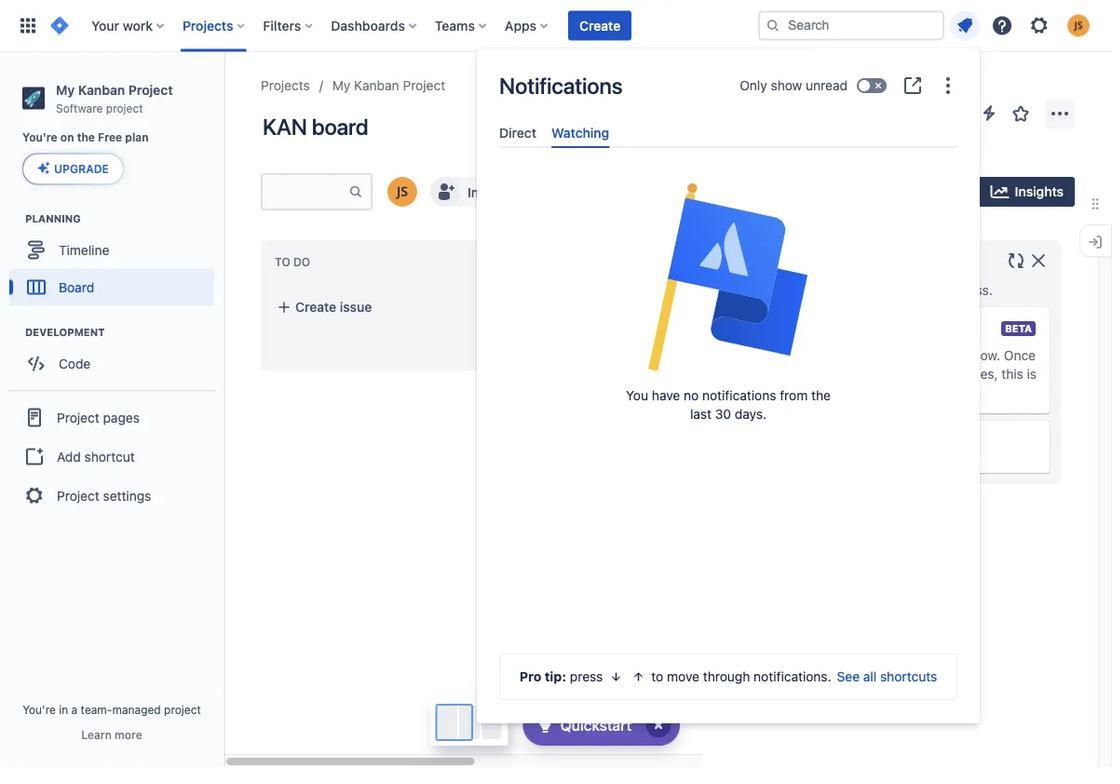 Task type: vqa. For each thing, say whether or not it's contained in the screenshot.
oct
no



Task type: locate. For each thing, give the bounding box(es) containing it.
1 horizontal spatial board
[[736, 252, 777, 270]]

you're
[[22, 131, 57, 144], [22, 703, 56, 716]]

your work
[[91, 18, 153, 33]]

projects for projects popup button
[[183, 18, 233, 33]]

you're left a
[[22, 703, 56, 716]]

stuck,
[[800, 367, 837, 382]]

projects up 'kan'
[[261, 78, 310, 93]]

project pages
[[57, 410, 140, 425]]

issues,
[[957, 367, 998, 382]]

0 vertical spatial have
[[769, 367, 797, 382]]

insights image
[[989, 181, 1011, 203]]

project up plan
[[128, 82, 173, 97]]

are
[[782, 348, 801, 363]]

shortcuts
[[880, 669, 937, 685]]

create up notifications
[[580, 18, 621, 33]]

for up the are
[[792, 319, 811, 337]]

projects
[[183, 18, 233, 33], [261, 78, 310, 93]]

filters
[[263, 18, 301, 33]]

stay
[[736, 283, 762, 298]]

last
[[690, 407, 712, 422]]

0 horizontal spatial for
[[792, 319, 811, 337]]

my up board
[[332, 78, 351, 93]]

dashboards
[[331, 18, 405, 33]]

on
[[60, 131, 74, 144]]

1 horizontal spatial my
[[332, 78, 351, 93]]

sidebar navigation image
[[203, 75, 244, 112]]

1 horizontal spatial for
[[864, 348, 881, 363]]

notifications
[[702, 388, 776, 404]]

no up last
[[684, 388, 699, 404]]

teams button
[[429, 11, 494, 41]]

learn more
[[81, 728, 142, 742]]

0 horizontal spatial to
[[652, 669, 664, 685]]

0 vertical spatial board
[[736, 252, 777, 270]]

1 vertical spatial work
[[889, 283, 918, 298]]

tab list inside notifications dialog
[[492, 117, 965, 148]]

my inside my kanban project software project
[[56, 82, 75, 97]]

banner
[[0, 0, 1112, 52]]

add shortcut
[[57, 449, 135, 464]]

tip:
[[545, 669, 566, 685]]

0 horizontal spatial project
[[106, 101, 143, 114]]

0 vertical spatial to
[[785, 283, 797, 298]]

have inside you have no notifications from the last 30 days.
[[652, 388, 680, 404]]

to right arrow up image on the right bottom of page
[[652, 669, 664, 685]]

create inside "button"
[[580, 18, 621, 33]]

work inside popup button
[[123, 18, 153, 33]]

attention
[[815, 319, 878, 337], [884, 348, 938, 363]]

0 horizontal spatial have
[[652, 388, 680, 404]]

quickstart
[[560, 717, 632, 735]]

0 vertical spatial work
[[123, 18, 153, 33]]

create inside button
[[295, 299, 336, 315]]

my kanban project
[[332, 78, 445, 93]]

board
[[736, 252, 777, 270], [59, 279, 94, 295]]

my for my kanban project software project
[[56, 82, 75, 97]]

1 horizontal spatial create
[[580, 18, 621, 33]]

for up blocked at right
[[864, 348, 881, 363]]

0 vertical spatial attention
[[815, 319, 878, 337]]

with
[[831, 283, 856, 298]]

to move through notifications.
[[652, 669, 832, 685]]

shortcut
[[84, 449, 135, 464]]

now.
[[973, 348, 1001, 363]]

1 vertical spatial for
[[864, 348, 881, 363]]

board down timeline
[[59, 279, 94, 295]]

1 horizontal spatial projects
[[261, 78, 310, 93]]

quickstart button
[[523, 705, 680, 746]]

notifications.
[[754, 669, 832, 685]]

have down the are
[[769, 367, 797, 382]]

0 horizontal spatial board
[[59, 279, 94, 295]]

to do
[[275, 256, 310, 269]]

plan
[[125, 131, 149, 144]]

kanban up software
[[78, 82, 125, 97]]

tab list
[[492, 117, 965, 148]]

0 vertical spatial project
[[106, 101, 143, 114]]

0 vertical spatial projects
[[183, 18, 233, 33]]

apps
[[505, 18, 537, 33]]

there are no issues for attention right now. once you have stuck, blocked or flagged issues, this is where you'll find them.
[[743, 348, 1037, 401]]

no inside you have no notifications from the last 30 days.
[[684, 388, 699, 404]]

project
[[403, 78, 445, 93], [128, 82, 173, 97], [57, 410, 99, 425], [57, 488, 99, 503]]

your profile and settings image
[[1068, 14, 1090, 37]]

refresh insights panel image
[[1005, 250, 1028, 272]]

in left progress.
[[922, 283, 933, 298]]

1 vertical spatial in
[[59, 703, 68, 716]]

0 horizontal spatial work
[[123, 18, 153, 33]]

press
[[570, 669, 603, 685]]

more image
[[937, 75, 960, 97]]

apps button
[[499, 11, 555, 41]]

projects up 'sidebar navigation' icon
[[183, 18, 233, 33]]

timeline link
[[9, 231, 214, 269]]

project down add
[[57, 488, 99, 503]]

1 horizontal spatial kanban
[[354, 78, 399, 93]]

software
[[56, 101, 103, 114]]

show
[[771, 78, 802, 93]]

no
[[804, 348, 819, 363], [684, 388, 699, 404]]

projects for projects link
[[261, 78, 310, 93]]

0 horizontal spatial create
[[295, 299, 336, 315]]

watching
[[552, 125, 609, 140]]

attention up issues
[[815, 319, 878, 337]]

jira software image
[[48, 14, 71, 37], [48, 14, 71, 37]]

for inside there are no issues for attention right now. once you have stuck, blocked or flagged issues, this is where you'll find them.
[[864, 348, 881, 363]]

1 horizontal spatial the
[[811, 388, 831, 404]]

insights
[[781, 252, 835, 270]]

help image
[[991, 14, 1014, 37]]

0 horizontal spatial the
[[77, 131, 95, 144]]

projects inside popup button
[[183, 18, 233, 33]]

right
[[942, 348, 969, 363]]

0 vertical spatial in
[[922, 283, 933, 298]]

my
[[332, 78, 351, 93], [56, 82, 75, 97]]

1 horizontal spatial have
[[769, 367, 797, 382]]

1 vertical spatial you're
[[22, 703, 56, 716]]

open notifications in a new tab image
[[902, 75, 924, 97]]

them.
[[845, 385, 880, 401]]

0 horizontal spatial projects
[[183, 18, 233, 33]]

1 vertical spatial project
[[164, 703, 201, 716]]

attention up or
[[884, 348, 938, 363]]

kanban inside my kanban project software project
[[78, 82, 125, 97]]

no up stuck,
[[804, 348, 819, 363]]

kanban up board
[[354, 78, 399, 93]]

group
[[7, 390, 216, 522]]

1 vertical spatial to
[[652, 669, 664, 685]]

the down stuck,
[[811, 388, 831, 404]]

create
[[580, 18, 621, 33], [295, 299, 336, 315]]

project up add
[[57, 410, 99, 425]]

work
[[123, 18, 153, 33], [889, 283, 918, 298]]

you're left on
[[22, 131, 57, 144]]

create for create issue
[[295, 299, 336, 315]]

add people image
[[434, 181, 456, 203]]

create button
[[568, 11, 632, 41]]

1 vertical spatial board
[[59, 279, 94, 295]]

create issue
[[295, 299, 372, 315]]

managed
[[112, 703, 161, 716]]

automations menu button icon image
[[978, 102, 1001, 124]]

0 horizontal spatial no
[[684, 388, 699, 404]]

board inside dialog
[[736, 252, 777, 270]]

2 you're from the top
[[22, 703, 56, 716]]

invite
[[468, 184, 501, 200]]

1 vertical spatial create
[[295, 299, 336, 315]]

project inside my kanban project software project
[[106, 101, 143, 114]]

0 vertical spatial no
[[804, 348, 819, 363]]

1 vertical spatial the
[[811, 388, 831, 404]]

board for board insights
[[736, 252, 777, 270]]

0 vertical spatial you're
[[22, 131, 57, 144]]

0 vertical spatial create
[[580, 18, 621, 33]]

to right up
[[785, 283, 797, 298]]

Search this board text field
[[263, 175, 348, 209]]

0 horizontal spatial kanban
[[78, 82, 125, 97]]

the
[[77, 131, 95, 144], [811, 388, 831, 404]]

to inside notifications dialog
[[652, 669, 664, 685]]

1 horizontal spatial to
[[785, 283, 797, 298]]

dismiss quickstart image
[[644, 711, 674, 741]]

my for my kanban project
[[332, 78, 351, 93]]

dashboards button
[[325, 11, 424, 41]]

1 vertical spatial no
[[684, 388, 699, 404]]

1 horizontal spatial in
[[922, 283, 933, 298]]

1 horizontal spatial no
[[804, 348, 819, 363]]

progress.
[[936, 283, 993, 298]]

group containing project pages
[[7, 390, 216, 522]]

more
[[115, 728, 142, 742]]

upgrade button
[[23, 154, 123, 184]]

my up software
[[56, 82, 75, 97]]

the right on
[[77, 131, 95, 144]]

where
[[743, 385, 780, 401]]

project up plan
[[106, 101, 143, 114]]

to inside board insights dialog
[[785, 283, 797, 298]]

0 vertical spatial the
[[77, 131, 95, 144]]

in left a
[[59, 703, 68, 716]]

notifications
[[499, 73, 623, 99]]

find
[[819, 385, 842, 401]]

your work button
[[86, 11, 171, 41]]

no for have
[[684, 388, 699, 404]]

1 vertical spatial projects
[[261, 78, 310, 93]]

1 horizontal spatial attention
[[884, 348, 938, 363]]

in
[[922, 283, 933, 298], [59, 703, 68, 716]]

board inside planning group
[[59, 279, 94, 295]]

invite button
[[429, 175, 518, 209]]

0 horizontal spatial my
[[56, 82, 75, 97]]

1 vertical spatial have
[[652, 388, 680, 404]]

kanban
[[354, 78, 399, 93], [78, 82, 125, 97]]

you
[[626, 388, 648, 404]]

add
[[57, 449, 81, 464]]

create left issue
[[295, 299, 336, 315]]

issue
[[340, 299, 372, 315]]

1 you're from the top
[[22, 131, 57, 144]]

board up stay
[[736, 252, 777, 270]]

upgrade
[[54, 162, 109, 175]]

tab list containing direct
[[492, 117, 965, 148]]

1 vertical spatial attention
[[884, 348, 938, 363]]

0 vertical spatial for
[[792, 319, 811, 337]]

project right managed
[[164, 703, 201, 716]]

do
[[293, 256, 310, 269]]

see all shortcuts
[[837, 669, 937, 685]]

no inside there are no issues for attention right now. once you have stuck, blocked or flagged issues, this is where you'll find them.
[[804, 348, 819, 363]]

1 horizontal spatial work
[[889, 283, 918, 298]]

have right you
[[652, 388, 680, 404]]

only
[[740, 78, 767, 93]]



Task type: describe. For each thing, give the bounding box(es) containing it.
planning group
[[9, 211, 223, 311]]

work inside board insights dialog
[[889, 283, 918, 298]]

more image
[[1049, 102, 1071, 125]]

code
[[59, 356, 91, 371]]

pro
[[520, 669, 542, 685]]

see
[[837, 669, 860, 685]]

banner containing your work
[[0, 0, 1112, 52]]

0 horizontal spatial in
[[59, 703, 68, 716]]

0 horizontal spatial attention
[[815, 319, 878, 337]]

direct
[[499, 125, 537, 140]]

insights button
[[978, 177, 1075, 207]]

learn
[[81, 728, 112, 742]]

beta
[[1005, 323, 1032, 335]]

project settings link
[[7, 475, 216, 516]]

development
[[25, 326, 105, 338]]

settings image
[[1028, 14, 1051, 37]]

create for create
[[580, 18, 621, 33]]

Search field
[[758, 11, 945, 41]]

code link
[[9, 345, 214, 382]]

john smith image
[[388, 177, 417, 207]]

development image
[[3, 321, 25, 343]]

attention inside there are no issues for attention right now. once you have stuck, blocked or flagged issues, this is where you'll find them.
[[884, 348, 938, 363]]

project settings
[[57, 488, 151, 503]]

once
[[1004, 348, 1036, 363]]

the inside you have no notifications from the last 30 days.
[[811, 388, 831, 404]]

my kanban project software project
[[56, 82, 173, 114]]

your
[[91, 18, 119, 33]]

arrow up image
[[631, 670, 646, 685]]

have inside there are no issues for attention right now. once you have stuck, blocked or flagged issues, this is where you'll find them.
[[769, 367, 797, 382]]

you have no notifications from the last 30 days.
[[626, 388, 831, 422]]

kan
[[263, 114, 307, 140]]

development group
[[9, 324, 223, 388]]

close insights panel image
[[1028, 250, 1050, 272]]

through
[[703, 669, 750, 685]]

there
[[743, 348, 778, 363]]

kanban for my kanban project software project
[[78, 82, 125, 97]]

this
[[1002, 367, 1024, 382]]

learn more button
[[81, 728, 142, 742]]

board insights
[[736, 252, 835, 270]]

no for are
[[804, 348, 819, 363]]

board insights dialog
[[721, 240, 1061, 484]]

you're for you're on the free plan
[[22, 131, 57, 144]]

filters button
[[257, 11, 320, 41]]

or
[[892, 367, 904, 382]]

notifications dialog
[[477, 48, 980, 724]]

pages
[[103, 410, 140, 425]]

free
[[98, 131, 122, 144]]

you
[[743, 367, 765, 382]]

kanban for my kanban project
[[354, 78, 399, 93]]

insights
[[1015, 184, 1064, 199]]

star kan board image
[[1010, 102, 1032, 125]]

unread
[[806, 78, 848, 93]]

add shortcut button
[[7, 438, 216, 475]]

my kanban project link
[[332, 75, 445, 97]]

check image
[[534, 715, 557, 737]]

issues
[[823, 348, 861, 363]]

stay up to date with your work in progress.
[[736, 283, 993, 298]]

issues for attention
[[743, 319, 878, 337]]

project down teams
[[403, 78, 445, 93]]

issues
[[743, 319, 788, 337]]

board
[[312, 114, 368, 140]]

from
[[780, 388, 808, 404]]

projects link
[[261, 75, 310, 97]]

arrow down image
[[609, 670, 624, 685]]

board link
[[9, 269, 214, 306]]

kan board
[[263, 114, 368, 140]]

30
[[715, 407, 731, 422]]

up
[[766, 283, 781, 298]]

move
[[667, 669, 700, 685]]

a
[[71, 703, 78, 716]]

you're for you're in a team-managed project
[[22, 703, 56, 716]]

planning
[[25, 212, 81, 224]]

search image
[[766, 18, 781, 33]]

you're in a team-managed project
[[22, 703, 201, 716]]

appswitcher icon image
[[17, 14, 39, 37]]

timeline
[[59, 242, 109, 258]]

teams
[[435, 18, 475, 33]]

pro tip: press
[[520, 669, 603, 685]]

see all shortcuts button
[[837, 668, 937, 687]]

project pages link
[[7, 397, 216, 438]]

1 horizontal spatial project
[[164, 703, 201, 716]]

date
[[800, 283, 827, 298]]

you'll
[[784, 385, 815, 401]]

notifications image
[[954, 14, 976, 37]]

is
[[1027, 367, 1037, 382]]

days.
[[735, 407, 767, 422]]

your
[[859, 283, 886, 298]]

in inside dialog
[[922, 283, 933, 298]]

team-
[[81, 703, 112, 716]]

settings
[[103, 488, 151, 503]]

planning image
[[3, 207, 25, 229]]

only show unread
[[740, 78, 848, 93]]

primary element
[[11, 0, 758, 52]]

board for board
[[59, 279, 94, 295]]

you're on the free plan
[[22, 131, 149, 144]]

project inside my kanban project software project
[[128, 82, 173, 97]]

projects button
[[177, 11, 252, 41]]

blocked
[[841, 367, 888, 382]]



